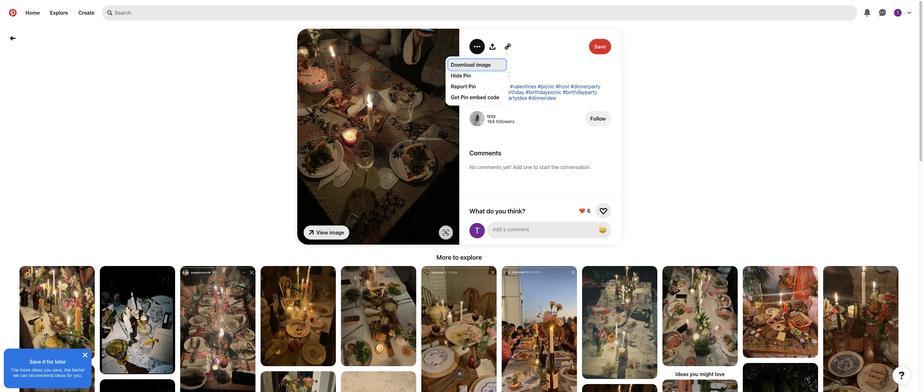 Task type: vqa. For each thing, say whether or not it's contained in the screenshot.
Save button
yes



Task type: locate. For each thing, give the bounding box(es) containing it.
#birthdayparty #dinnerpicnic #partyidea
[[470, 89, 598, 101]]

1 horizontal spatial this contains an image of: diner image
[[583, 384, 658, 392]]

0 vertical spatial pin
[[464, 73, 471, 79]]

0 horizontal spatial the
[[64, 367, 71, 373]]

Add a comment field
[[493, 227, 592, 232]]

0 horizontal spatial this contains an image of: dinner party image
[[341, 266, 417, 366]]

0 vertical spatial save
[[595, 44, 606, 49]]

1 vertical spatial save
[[30, 359, 41, 365]]

for left the 'you.'
[[67, 373, 72, 378]]

#birthdaypicnic
[[526, 89, 562, 95]]

to right one
[[534, 164, 539, 170]]

#dinner
[[491, 84, 509, 89]]

report pin
[[451, 84, 476, 89]]

save for save it for later the more ideas you save, the better we can recommend ideas for you.
[[30, 359, 41, 365]]

you right ideas
[[690, 372, 699, 377]]

1 vertical spatial this contains an image of: diner image
[[583, 384, 658, 392]]

pin
[[464, 73, 471, 79], [469, 84, 476, 89], [461, 94, 469, 100]]

recommend
[[29, 373, 53, 378]]

the right save,
[[64, 367, 71, 373]]

#dinner link
[[491, 84, 509, 89]]

this contains an image of: image
[[180, 266, 256, 392], [583, 266, 658, 379], [743, 266, 819, 358], [743, 363, 819, 392], [261, 372, 336, 392], [341, 372, 417, 392]]

#birthdaypicnic link
[[526, 89, 562, 95]]

1 horizontal spatial you
[[496, 207, 506, 215]]

2 horizontal spatial you
[[690, 372, 699, 377]]

followers
[[496, 119, 515, 124]]

0 vertical spatial image
[[477, 62, 491, 68]]

pin up the get pin embed code
[[469, 84, 476, 89]]

ideas
[[676, 372, 689, 377]]

0 horizontal spatial to
[[453, 254, 459, 261]]

#dinnerparty #gardenparty #birthday
[[470, 84, 601, 95]]

ideas down it
[[32, 367, 43, 373]]

create link
[[73, 5, 100, 20]]

pin right get
[[461, 94, 469, 100]]

1 vertical spatial to
[[453, 254, 459, 261]]

1 horizontal spatial image
[[477, 62, 491, 68]]

😃
[[599, 225, 607, 234]]

save button
[[590, 39, 611, 54], [590, 39, 611, 54]]

comments
[[470, 149, 502, 157]]

you
[[496, 207, 506, 215], [44, 367, 51, 373], [690, 372, 699, 377]]

download image menu item
[[449, 59, 506, 70]]

pin for report
[[469, 84, 476, 89]]

#dinnerparty
[[571, 84, 601, 89]]

1 vertical spatial pin
[[469, 84, 476, 89]]

explore
[[50, 10, 68, 16]]

the inside save it for later the more ideas you save, the better we can recommend ideas for you.
[[64, 367, 71, 373]]

1 horizontal spatial this contains an image of: dinner party image
[[422, 266, 497, 392]]

conversation.
[[561, 164, 592, 170]]

save
[[595, 44, 606, 49], [30, 359, 41, 365]]

home link
[[20, 5, 45, 20]]

0 vertical spatial the
[[552, 164, 559, 170]]

image right view
[[330, 230, 344, 236]]

later
[[55, 359, 66, 365]]

1 vertical spatial for
[[67, 373, 72, 378]]

1 horizontal spatial ideas
[[55, 373, 66, 378]]

1 vertical spatial this contains an image of: post-dinner details image
[[100, 380, 175, 392]]

pin right hide
[[464, 73, 471, 79]]

save it for later the more ideas you save, the better we can recommend ideas for you.
[[11, 359, 85, 378]]

image
[[477, 62, 491, 68], [330, 230, 344, 236]]

0 vertical spatial for
[[47, 359, 54, 365]]

0 horizontal spatial image
[[330, 230, 344, 236]]

save inside save it for later the more ideas you save, the better we can recommend ideas for you.
[[30, 359, 41, 365]]

hide pin
[[451, 73, 471, 79]]

1 this contains an image of: dinner party image from the left
[[341, 266, 417, 366]]

😃 button
[[488, 222, 611, 238], [597, 224, 610, 237]]

you down it
[[44, 367, 51, 373]]

izzy link
[[488, 113, 496, 119]]

0 vertical spatial this contains an image of: post-dinner details image
[[100, 266, 175, 374]]

comments button
[[470, 149, 611, 157]]

1 vertical spatial the
[[64, 367, 71, 373]]

0 horizontal spatial ideas
[[32, 367, 43, 373]]

this contains an image of: diner image
[[261, 266, 336, 366], [583, 384, 658, 392]]

get
[[451, 94, 460, 100]]

0 vertical spatial this contains an image of: diner image
[[261, 266, 336, 366]]

2 vertical spatial pin
[[461, 94, 469, 100]]

the right the start
[[552, 164, 559, 170]]

image for view image
[[330, 230, 344, 236]]

report
[[451, 84, 468, 89]]

code
[[488, 94, 500, 100]]

home
[[26, 10, 40, 16]]

#birthday
[[503, 89, 525, 95]]

1 vertical spatial image
[[330, 230, 344, 236]]

save for save
[[595, 44, 606, 49]]

this contains an image of: 🪞 image
[[19, 266, 95, 360]]

this contains an image of: dinner party image inside ideas you might love list
[[341, 266, 417, 366]]

image inside menu item
[[477, 62, 491, 68]]

open link icon image
[[309, 230, 314, 235]]

you right do
[[496, 207, 506, 215]]

image inside button
[[330, 230, 344, 236]]

#partyidea link
[[503, 95, 528, 101]]

more
[[20, 367, 30, 373]]

girls
[[470, 68, 487, 79]]

1 horizontal spatial save
[[595, 44, 606, 49]]

image up "girls"
[[477, 62, 491, 68]]

this contains an image of: @oliverose image
[[19, 365, 95, 392]]

ideas
[[32, 367, 43, 373], [55, 373, 66, 378]]

comments
[[478, 164, 502, 170]]

izzy 184 followers
[[488, 113, 515, 124]]

view image link
[[304, 226, 349, 240]]

the
[[552, 164, 559, 170], [64, 367, 71, 373]]

more to explore
[[437, 254, 482, 261]]

0 horizontal spatial for
[[47, 359, 54, 365]]

1 horizontal spatial to
[[534, 164, 539, 170]]

to
[[534, 164, 539, 170], [453, 254, 459, 261]]

for
[[47, 359, 54, 365], [67, 373, 72, 378]]

view
[[317, 230, 328, 236]]

to right more at the left
[[453, 254, 459, 261]]

ideas down the later
[[55, 373, 66, 378]]

this contains an image of: elegant graduation party ideas aesthetic image
[[663, 266, 738, 366]]

for right it
[[47, 359, 54, 365]]

0 horizontal spatial save
[[30, 359, 41, 365]]

this contains an image of: post-dinner details image
[[100, 266, 175, 374], [100, 380, 175, 392]]

0 vertical spatial to
[[534, 164, 539, 170]]

this contains an image of: dinner party image
[[341, 266, 417, 366], [422, 266, 497, 392]]

this contains an image of: 🍸dinner at mine image
[[502, 266, 577, 392]]

0 horizontal spatial you
[[44, 367, 51, 373]]



Task type: describe. For each thing, give the bounding box(es) containing it.
#valentines
[[510, 84, 537, 89]]

search icon image
[[107, 10, 112, 15]]

create
[[78, 10, 95, 16]]

night
[[489, 68, 510, 79]]

6
[[588, 208, 591, 214]]

#picnic link
[[538, 84, 555, 89]]

#picnic
[[538, 84, 555, 89]]

explore
[[461, 254, 482, 261]]

view image button
[[304, 226, 349, 240]]

we
[[13, 373, 19, 378]]

#host link
[[556, 84, 570, 89]]

you inside save it for later the more ideas you save, the better we can recommend ideas for you.
[[44, 367, 51, 373]]

this contains an image of: aprilinparis1947 image
[[824, 266, 899, 392]]

blacklashes1000 image
[[470, 223, 485, 238]]

one
[[524, 164, 533, 170]]

reaction image
[[600, 207, 608, 215]]

the
[[11, 367, 19, 373]]

hide
[[451, 73, 462, 79]]

image for download image
[[477, 62, 491, 68]]

0 horizontal spatial this contains an image of: diner image
[[261, 266, 336, 366]]

no comments yet! add one to start the conversation.
[[470, 164, 592, 170]]

1 horizontal spatial for
[[67, 373, 72, 378]]

izzy
[[488, 113, 496, 119]]

ideas you might love
[[676, 372, 725, 377]]

embed
[[470, 94, 487, 100]]

#gardenparty link
[[470, 89, 501, 95]]

no
[[470, 164, 476, 170]]

explore link
[[45, 5, 73, 20]]

girls night
[[470, 68, 510, 79]]

start
[[540, 164, 551, 170]]

#birthdayparty
[[563, 89, 598, 95]]

think?
[[508, 207, 526, 215]]

pin for hide
[[464, 73, 471, 79]]

click to shop image
[[443, 230, 449, 236]]

#valentines link
[[510, 84, 537, 89]]

girls night link
[[470, 68, 611, 79]]

download
[[451, 62, 475, 68]]

#birthdayparty link
[[563, 89, 598, 95]]

#birthday link
[[503, 89, 525, 95]]

pin for get
[[461, 94, 469, 100]]

1 this contains an image of: post-dinner details image from the top
[[100, 266, 175, 374]]

follow button
[[586, 111, 611, 126]]

get pin embed code
[[451, 94, 500, 100]]

#partyidea
[[503, 95, 528, 101]]

#dinnerparty link
[[571, 84, 601, 89]]

#host
[[556, 84, 570, 89]]

tyler black image
[[895, 9, 902, 17]]

ideas you might love list
[[0, 266, 919, 392]]

it
[[42, 359, 46, 365]]

Search text field
[[115, 5, 858, 20]]

view image
[[317, 230, 344, 236]]

1 horizontal spatial the
[[552, 164, 559, 170]]

download image
[[451, 62, 491, 68]]

save,
[[52, 367, 63, 373]]

do
[[487, 207, 494, 215]]

#dinnerpicnic link
[[470, 95, 501, 101]]

you inside ideas you might love list
[[690, 372, 699, 377]]

#hosting link
[[470, 84, 490, 89]]

#hosting #dinner
[[470, 84, 509, 89]]

more
[[437, 254, 452, 261]]

what
[[470, 207, 485, 215]]

you.
[[74, 373, 82, 378]]

#dinnerpicnic
[[470, 95, 501, 101]]

#dinneridea
[[529, 95, 556, 101]]

add
[[513, 164, 523, 170]]

what do you think?
[[470, 207, 526, 215]]

izzy avatar link image
[[470, 111, 485, 126]]

yet!
[[503, 164, 512, 170]]

2 this contains an image of: dinner party image from the left
[[422, 266, 497, 392]]

follow
[[591, 116, 606, 122]]

#dinneridea link
[[529, 95, 556, 101]]

can
[[20, 373, 28, 378]]

better
[[72, 367, 85, 373]]

#hosting
[[470, 84, 490, 89]]

2 this contains an image of: post-dinner details image from the top
[[100, 380, 175, 392]]

#gardenparty
[[470, 89, 501, 95]]

might
[[700, 372, 714, 377]]

184
[[488, 119, 495, 124]]

love
[[716, 372, 725, 377]]



